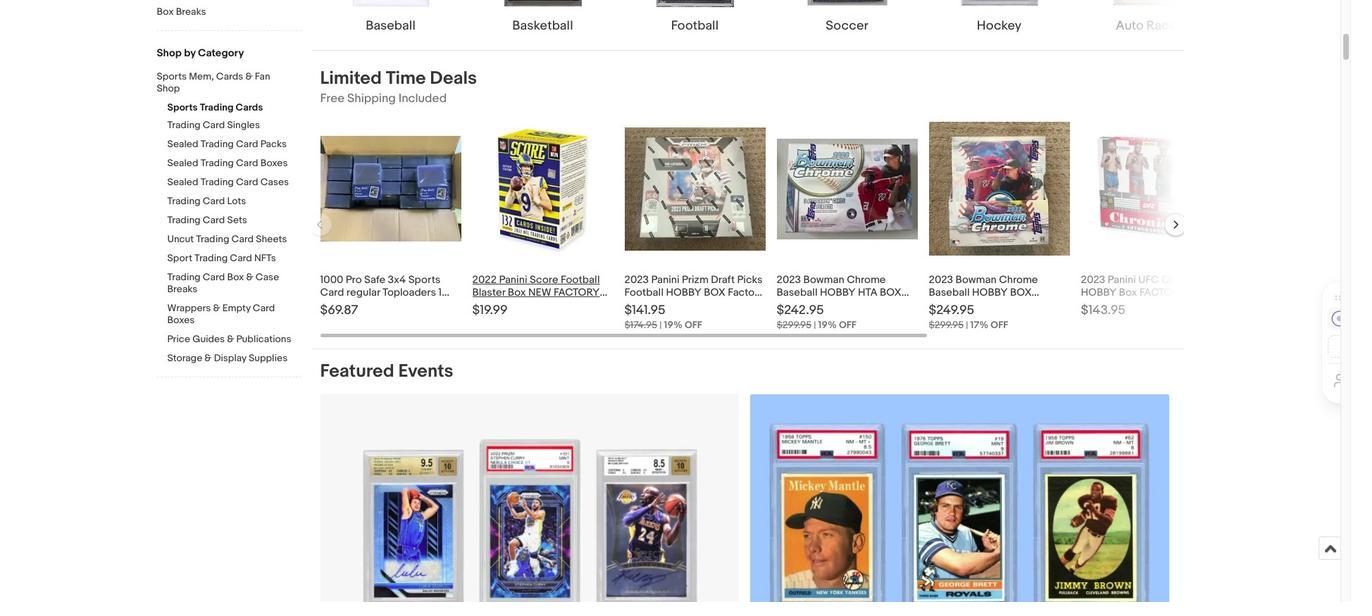 Task type: locate. For each thing, give the bounding box(es) containing it.
factory
[[554, 286, 600, 300], [1140, 286, 1186, 300]]

None text field
[[320, 395, 739, 603], [751, 395, 1170, 603], [320, 395, 739, 603], [751, 395, 1170, 603]]

football
[[671, 19, 719, 34], [561, 274, 600, 287], [625, 286, 664, 300]]

chrome inside "2023 bowman chrome baseball hobby box factory sealed 2 autos"
[[999, 274, 1038, 287]]

auto racing
[[1116, 19, 1187, 34]]

0 horizontal spatial factory
[[554, 286, 600, 300]]

sealed inside the 2022 panini score football blaster box new factory sealed
[[473, 299, 510, 312]]

1 horizontal spatial panini
[[651, 274, 680, 287]]

2 down the chronicles in the right top of the page
[[1161, 299, 1167, 312]]

| inside the $242.95 $299.95 | 19% off
[[814, 319, 816, 331]]

2023 inside the 2023 panini ufc chronicles hobby box factory sealed 6 packs 2 autos
[[1081, 274, 1106, 287]]

1 factory from the left
[[554, 286, 600, 300]]

hobby up $141.95 $174.95 | 19% off
[[666, 286, 702, 300]]

card down uncut trading card sheets link
[[230, 252, 252, 264]]

boxes
[[260, 157, 288, 169], [167, 314, 195, 326]]

factory right prizm
[[728, 286, 764, 300]]

hobby
[[666, 286, 702, 300], [820, 286, 856, 300], [973, 286, 1008, 300], [1081, 286, 1117, 300]]

sports
[[157, 70, 187, 82], [167, 101, 198, 113]]

1 2023 from the left
[[625, 274, 649, 287]]

0 horizontal spatial football
[[561, 274, 600, 287]]

2 horizontal spatial factory
[[929, 299, 965, 312]]

1 horizontal spatial autos
[[1011, 299, 1040, 312]]

2023 up $249.95
[[929, 274, 954, 287]]

box inside the 2023 panini ufc chronicles hobby box factory sealed 6 packs 2 autos
[[1119, 286, 1138, 300]]

bowman inside "2023 bowman chrome baseball hobby box factory sealed 2 autos"
[[956, 274, 997, 287]]

| right $174.95
[[660, 319, 662, 331]]

2023 inside 2023 panini prizm draft picks football hobby box factory sealed 4 autos
[[625, 274, 649, 287]]

2 2023 from the left
[[777, 274, 801, 287]]

1 horizontal spatial bowman
[[956, 274, 997, 287]]

0 horizontal spatial |
[[660, 319, 662, 331]]

off inside $249.95 $299.95 | 17% off
[[991, 319, 1009, 331]]

sealed inside "2023 bowman chrome baseball hobby box factory sealed 2 autos"
[[967, 299, 1001, 312]]

2023
[[625, 274, 649, 287], [777, 274, 801, 287], [929, 274, 954, 287], [1081, 274, 1106, 287]]

panini up the 6
[[1108, 274, 1136, 287]]

2023 up $143.95
[[1081, 274, 1106, 287]]

2 horizontal spatial |
[[966, 319, 969, 331]]

1 sealed from the left
[[473, 299, 510, 312]]

0 vertical spatial boxes
[[260, 157, 288, 169]]

1 box from the left
[[704, 286, 726, 300]]

hockey link
[[929, 0, 1070, 35]]

1 bowman from the left
[[804, 274, 845, 287]]

sealed down trading card singles link on the top
[[167, 138, 198, 150]]

19%
[[664, 319, 683, 331], [819, 319, 837, 331]]

2 bowman from the left
[[956, 274, 997, 287]]

card up lots
[[236, 176, 258, 188]]

off down autos
[[685, 319, 702, 331]]

sets
[[227, 214, 247, 226]]

off for $141.95
[[685, 319, 702, 331]]

2023 panini prizm draft picks football hobby box factory sealed 4 autos
[[625, 274, 764, 312]]

hobby inside 2023 bowman chrome baseball hobby hta box factory sealed 3 autos
[[820, 286, 856, 300]]

basketball image
[[487, 0, 599, 9]]

autos right 3
[[859, 299, 888, 312]]

baseball for $242.95
[[777, 286, 818, 300]]

chrome inside 2023 bowman chrome baseball hobby hta box factory sealed 3 autos
[[847, 274, 886, 287]]

packs up cases
[[260, 138, 287, 150]]

box up shop by category on the top left of page
[[157, 6, 174, 18]]

football right the score
[[561, 274, 600, 287]]

sealed
[[473, 299, 510, 312], [1081, 299, 1119, 312]]

publications
[[236, 333, 291, 345]]

2023 up $242.95
[[777, 274, 801, 287]]

2023 bowman chrome baseball hobby box factory sealed 2 autos image
[[929, 122, 1070, 256]]

2 19% from the left
[[819, 319, 837, 331]]

1 19% from the left
[[664, 319, 683, 331]]

1 vertical spatial breaks
[[167, 283, 198, 295]]

1 horizontal spatial boxes
[[260, 157, 288, 169]]

box left ufc in the right top of the page
[[1119, 286, 1138, 300]]

1 hobby from the left
[[666, 286, 702, 300]]

autos inside 2023 bowman chrome baseball hobby hta box factory sealed 3 autos
[[859, 299, 888, 312]]

sealed left the 6
[[1081, 299, 1119, 312]]

1 2 from the left
[[1003, 299, 1009, 312]]

autos
[[859, 299, 888, 312], [1011, 299, 1040, 312], [1169, 299, 1197, 312]]

2 $299.95 from the left
[[929, 319, 964, 331]]

shipping
[[347, 92, 396, 106]]

panini inside the 2022 panini score football blaster box new factory sealed
[[499, 274, 528, 287]]

2 sealed from the left
[[1081, 299, 1119, 312]]

$299.95 inside the $242.95 $299.95 | 19% off
[[777, 319, 812, 331]]

2 factory from the left
[[1140, 286, 1186, 300]]

|
[[660, 319, 662, 331], [814, 319, 816, 331], [966, 319, 969, 331]]

cards down category at the left of page
[[216, 70, 243, 82]]

1 vertical spatial packs
[[1130, 299, 1158, 312]]

factory right the 6
[[1140, 286, 1186, 300]]

off for $242.95
[[839, 319, 857, 331]]

3 | from the left
[[966, 319, 969, 331]]

panini for $19.99
[[499, 274, 528, 287]]

0 horizontal spatial 2
[[1003, 299, 1009, 312]]

sealed inside 2023 panini prizm draft picks football hobby box factory sealed 4 autos
[[625, 299, 658, 312]]

1 horizontal spatial sealed
[[1081, 299, 1119, 312]]

2023 inside 2023 bowman chrome baseball hobby hta box factory sealed 3 autos
[[777, 274, 801, 287]]

0 vertical spatial shop
[[157, 47, 182, 60]]

2 inside the 2023 panini ufc chronicles hobby box factory sealed 6 packs 2 autos
[[1161, 299, 1167, 312]]

2022 panini score football blaster box new factory sealed image
[[473, 119, 613, 260]]

packs
[[260, 138, 287, 150], [1130, 299, 1158, 312]]

hobby for $143.95
[[1081, 286, 1117, 300]]

$299.95 down $249.95
[[929, 319, 964, 331]]

sealed left 3
[[815, 299, 849, 312]]

1 panini from the left
[[499, 274, 528, 287]]

sports mem, cards & fan shop link
[[157, 70, 291, 96]]

factory up $299.95 text box
[[777, 299, 813, 312]]

3 2023 from the left
[[929, 274, 954, 287]]

3 hobby from the left
[[973, 286, 1008, 300]]

3 panini from the left
[[1108, 274, 1136, 287]]

hobby left hta
[[820, 286, 856, 300]]

&
[[246, 70, 253, 82], [246, 271, 253, 283], [213, 302, 220, 314], [227, 333, 234, 345], [205, 352, 212, 364]]

3
[[851, 299, 857, 312]]

4
[[661, 299, 667, 312]]

autos down the chronicles in the right top of the page
[[1169, 299, 1197, 312]]

soccer image
[[791, 0, 904, 9]]

2 horizontal spatial baseball
[[929, 286, 970, 300]]

packs inside sports mem, cards & fan shop sports trading cards trading card singles sealed trading card packs sealed trading card boxes sealed trading card cases trading card lots trading card sets uncut trading card sheets sport trading card nfts trading card box & case breaks wrappers & empty card boxes price guides & publications storage & display supplies
[[260, 138, 287, 150]]

bowman
[[804, 274, 845, 287], [956, 274, 997, 287]]

trading card singles link
[[167, 119, 301, 132]]

price guides & publications link
[[167, 333, 301, 347]]

panini inside the 2023 panini ufc chronicles hobby box factory sealed 6 packs 2 autos
[[1108, 274, 1136, 287]]

19% down $242.95
[[819, 319, 837, 331]]

breaks inside sports mem, cards & fan shop sports trading cards trading card singles sealed trading card packs sealed trading card boxes sealed trading card cases trading card lots trading card sets uncut trading card sheets sport trading card nfts trading card box & case breaks wrappers & empty card boxes price guides & publications storage & display supplies
[[167, 283, 198, 295]]

2 | from the left
[[814, 319, 816, 331]]

fan
[[255, 70, 270, 82]]

sports down by
[[157, 70, 187, 82]]

2023 up $141.95
[[625, 274, 649, 287]]

breaks up by
[[176, 6, 206, 18]]

baseball up $242.95
[[777, 286, 818, 300]]

hobby inside the 2023 panini ufc chronicles hobby box factory sealed 6 packs 2 autos
[[1081, 286, 1117, 300]]

category
[[198, 47, 244, 60]]

sealed down "sealed trading card packs" link
[[167, 157, 198, 169]]

trading
[[200, 101, 234, 113], [167, 119, 201, 131], [201, 138, 234, 150], [201, 157, 234, 169], [201, 176, 234, 188], [167, 195, 201, 207], [167, 214, 201, 226], [196, 233, 229, 245], [195, 252, 228, 264], [167, 271, 201, 283]]

boxes up cases
[[260, 157, 288, 169]]

uncut trading card sheets link
[[167, 233, 301, 247]]

factory right new
[[554, 286, 600, 300]]

box inside 2023 panini prizm draft picks football hobby box factory sealed 4 autos
[[704, 286, 726, 300]]

box inside box breaks link
[[157, 6, 174, 18]]

blaster
[[473, 286, 506, 300]]

box left new
[[508, 286, 526, 300]]

0 horizontal spatial factory
[[728, 286, 764, 300]]

2 panini from the left
[[651, 274, 680, 287]]

4 2023 from the left
[[1081, 274, 1106, 287]]

1 vertical spatial shop
[[157, 82, 180, 94]]

sealed
[[167, 138, 198, 150], [167, 157, 198, 169], [167, 176, 198, 188], [625, 299, 658, 312], [815, 299, 849, 312], [967, 299, 1001, 312]]

free
[[320, 92, 345, 106]]

sports down mem, in the top of the page
[[167, 101, 198, 113]]

hobby for $242.95
[[820, 286, 856, 300]]

baseball image
[[334, 0, 447, 9]]

included
[[399, 92, 447, 106]]

card down "sealed trading card packs" link
[[236, 157, 258, 169]]

box down sport trading card nfts link
[[227, 271, 244, 283]]

2023 for $141.95
[[625, 274, 649, 287]]

auto racing link
[[1081, 0, 1222, 35]]

1 horizontal spatial |
[[814, 319, 816, 331]]

1 horizontal spatial off
[[839, 319, 857, 331]]

baseball up $249.95
[[929, 286, 970, 300]]

| inside $249.95 $299.95 | 17% off
[[966, 319, 969, 331]]

box
[[157, 6, 174, 18], [227, 271, 244, 283], [508, 286, 526, 300], [1119, 286, 1138, 300]]

score
[[530, 274, 559, 287]]

panini up 4
[[651, 274, 680, 287]]

football up $141.95
[[625, 286, 664, 300]]

$299.95 text field
[[929, 319, 964, 331]]

1 horizontal spatial football
[[625, 286, 664, 300]]

sport
[[167, 252, 192, 264]]

trading card box & case breaks link
[[167, 271, 301, 297]]

chrome up 3
[[847, 274, 886, 287]]

$249.95 $299.95 | 17% off
[[929, 303, 1009, 331]]

sealed up 17%
[[967, 299, 1001, 312]]

19% inside $141.95 $174.95 | 19% off
[[664, 319, 683, 331]]

breaks
[[176, 6, 206, 18], [167, 283, 198, 295]]

factory up $299.95 text field at the right bottom of the page
[[929, 299, 965, 312]]

hobby up $249.95 $299.95 | 17% off
[[973, 286, 1008, 300]]

$69.87 link
[[320, 119, 461, 334]]

bowman for $249.95
[[956, 274, 997, 287]]

2 horizontal spatial panini
[[1108, 274, 1136, 287]]

shop inside sports mem, cards & fan shop sports trading cards trading card singles sealed trading card packs sealed trading card boxes sealed trading card cases trading card lots trading card sets uncut trading card sheets sport trading card nfts trading card box & case breaks wrappers & empty card boxes price guides & publications storage & display supplies
[[157, 82, 180, 94]]

1 horizontal spatial 19%
[[819, 319, 837, 331]]

$299.95 inside $249.95 $299.95 | 17% off
[[929, 319, 964, 331]]

1 off from the left
[[685, 319, 702, 331]]

limited
[[320, 68, 382, 90]]

1 horizontal spatial chrome
[[999, 274, 1038, 287]]

2 chrome from the left
[[999, 274, 1038, 287]]

1 vertical spatial cards
[[236, 101, 263, 113]]

baseball link
[[320, 0, 461, 35]]

19% inside the $242.95 $299.95 | 19% off
[[819, 319, 837, 331]]

2 shop from the top
[[157, 82, 180, 94]]

0 horizontal spatial bowman
[[804, 274, 845, 287]]

box inside the 2022 panini score football blaster box new factory sealed
[[508, 286, 526, 300]]

box
[[704, 286, 726, 300], [880, 286, 902, 300], [1011, 286, 1032, 300]]

2 right $249.95
[[1003, 299, 1009, 312]]

0 horizontal spatial panini
[[499, 274, 528, 287]]

2 box from the left
[[880, 286, 902, 300]]

storage
[[167, 352, 202, 364]]

chrome up $249.95 $299.95 | 17% off
[[999, 274, 1038, 287]]

| inside $141.95 $174.95 | 19% off
[[660, 319, 662, 331]]

deals
[[430, 68, 477, 90]]

| down $242.95
[[814, 319, 816, 331]]

1 horizontal spatial box
[[880, 286, 902, 300]]

$249.95
[[929, 303, 975, 319]]

0 horizontal spatial 19%
[[664, 319, 683, 331]]

off
[[685, 319, 702, 331], [839, 319, 857, 331], [991, 319, 1009, 331]]

1 horizontal spatial 2
[[1161, 299, 1167, 312]]

featured events
[[320, 361, 454, 383]]

shop left by
[[157, 47, 182, 60]]

hobby inside "2023 bowman chrome baseball hobby box factory sealed 2 autos"
[[973, 286, 1008, 300]]

packs right the 6
[[1130, 299, 1158, 312]]

sealed down 'sealed trading card boxes' link
[[167, 176, 198, 188]]

shop left mem, in the top of the page
[[157, 82, 180, 94]]

baseball down baseball image
[[366, 19, 416, 34]]

0 horizontal spatial box
[[704, 286, 726, 300]]

bowman for $242.95
[[804, 274, 845, 287]]

panini for $143.95
[[1108, 274, 1136, 287]]

limited time deals free shipping included
[[320, 68, 477, 106]]

4 hobby from the left
[[1081, 286, 1117, 300]]

box inside sports mem, cards & fan shop sports trading cards trading card singles sealed trading card packs sealed trading card boxes sealed trading card cases trading card lots trading card sets uncut trading card sheets sport trading card nfts trading card box & case breaks wrappers & empty card boxes price guides & publications storage & display supplies
[[227, 271, 244, 283]]

1 horizontal spatial factory
[[1140, 286, 1186, 300]]

| left 17%
[[966, 319, 969, 331]]

1 vertical spatial boxes
[[167, 314, 195, 326]]

trading card lots link
[[167, 195, 301, 209]]

breaks up wrappers
[[167, 283, 198, 295]]

sealed up $174.95
[[625, 299, 658, 312]]

off down 3
[[839, 319, 857, 331]]

baseball inside 2023 bowman chrome baseball hobby hta box factory sealed 3 autos
[[777, 286, 818, 300]]

2 hobby from the left
[[820, 286, 856, 300]]

1 chrome from the left
[[847, 274, 886, 287]]

1 horizontal spatial $299.95
[[929, 319, 964, 331]]

& down guides
[[205, 352, 212, 364]]

empty
[[223, 302, 251, 314]]

chrome
[[847, 274, 886, 287], [999, 274, 1038, 287]]

1 horizontal spatial factory
[[777, 299, 813, 312]]

off inside $141.95 $174.95 | 19% off
[[685, 319, 702, 331]]

0 horizontal spatial autos
[[859, 299, 888, 312]]

0 vertical spatial packs
[[260, 138, 287, 150]]

bowman up $249.95 $299.95 | 17% off
[[956, 274, 997, 287]]

0 horizontal spatial packs
[[260, 138, 287, 150]]

football down football image
[[671, 19, 719, 34]]

2023 panini ufc chronicles hobby box factory sealed 6 packs 2 autos
[[1081, 274, 1214, 312]]

$299.95 down $242.95
[[777, 319, 812, 331]]

picks
[[737, 274, 763, 287]]

0 horizontal spatial $299.95
[[777, 319, 812, 331]]

3 box from the left
[[1011, 286, 1032, 300]]

autos right $249.95 $299.95 | 17% off
[[1011, 299, 1040, 312]]

2023 inside "2023 bowman chrome baseball hobby box factory sealed 2 autos"
[[929, 274, 954, 287]]

autos
[[669, 299, 704, 312]]

1 | from the left
[[660, 319, 662, 331]]

0 horizontal spatial chrome
[[847, 274, 886, 287]]

boxes up price
[[167, 314, 195, 326]]

racing
[[1147, 19, 1187, 34]]

2 horizontal spatial autos
[[1169, 299, 1197, 312]]

1 horizontal spatial baseball
[[777, 286, 818, 300]]

0 vertical spatial cards
[[216, 70, 243, 82]]

1 $299.95 from the left
[[777, 319, 812, 331]]

panini right 2022
[[499, 274, 528, 287]]

$174.95 text field
[[625, 319, 658, 331]]

hobby up $143.95
[[1081, 286, 1117, 300]]

3 off from the left
[[991, 319, 1009, 331]]

1 autos from the left
[[859, 299, 888, 312]]

3 autos from the left
[[1169, 299, 1197, 312]]

sealed down 2022
[[473, 299, 510, 312]]

& left case
[[246, 271, 253, 283]]

2022 panini score football blaster box new factory sealed
[[473, 274, 600, 312]]

cards up singles
[[236, 101, 263, 113]]

card
[[203, 119, 225, 131], [236, 138, 258, 150], [236, 157, 258, 169], [236, 176, 258, 188], [203, 195, 225, 207], [203, 214, 225, 226], [232, 233, 254, 245], [230, 252, 252, 264], [203, 271, 225, 283], [253, 302, 275, 314]]

0 horizontal spatial sealed
[[473, 299, 510, 312]]

panini
[[499, 274, 528, 287], [651, 274, 680, 287], [1108, 274, 1136, 287]]

0 vertical spatial sports
[[157, 70, 187, 82]]

2 off from the left
[[839, 319, 857, 331]]

2 2 from the left
[[1161, 299, 1167, 312]]

bowman up the $242.95 $299.95 | 19% off
[[804, 274, 845, 287]]

1 horizontal spatial packs
[[1130, 299, 1158, 312]]

off inside the $242.95 $299.95 | 19% off
[[839, 319, 857, 331]]

1 vertical spatial sports
[[167, 101, 198, 113]]

panini inside 2023 panini prizm draft picks football hobby box factory sealed 4 autos
[[651, 274, 680, 287]]

baseball inside "2023 bowman chrome baseball hobby box factory sealed 2 autos"
[[929, 286, 970, 300]]

19% down 4
[[664, 319, 683, 331]]

0 horizontal spatial off
[[685, 319, 702, 331]]

2 autos from the left
[[1011, 299, 1040, 312]]

2 horizontal spatial off
[[991, 319, 1009, 331]]

hta
[[858, 286, 878, 300]]

bowman inside 2023 bowman chrome baseball hobby hta box factory sealed 3 autos
[[804, 274, 845, 287]]

football inside the 2022 panini score football blaster box new factory sealed
[[561, 274, 600, 287]]

off right 17%
[[991, 319, 1009, 331]]

$141.95 $174.95 | 19% off
[[625, 303, 702, 331]]

prizm
[[682, 274, 709, 287]]

| for $249.95
[[966, 319, 969, 331]]

2 horizontal spatial box
[[1011, 286, 1032, 300]]

basketball link
[[473, 0, 613, 35]]

& left fan
[[246, 70, 253, 82]]



Task type: describe. For each thing, give the bounding box(es) containing it.
factory inside "2023 bowman chrome baseball hobby box factory sealed 2 autos"
[[929, 299, 965, 312]]

card left lots
[[203, 195, 225, 207]]

2023 panini ufc chronicles hobby box factory sealed 6 packs 2 autos image
[[1081, 119, 1222, 260]]

featured
[[320, 361, 394, 383]]

box breaks
[[157, 6, 206, 18]]

off for $249.95
[[991, 319, 1009, 331]]

uncut
[[167, 233, 194, 245]]

0 vertical spatial breaks
[[176, 6, 206, 18]]

panini for $141.95
[[651, 274, 680, 287]]

2 inside "2023 bowman chrome baseball hobby box factory sealed 2 autos"
[[1003, 299, 1009, 312]]

sealed trading card boxes link
[[167, 157, 301, 171]]

wrappers & empty card boxes link
[[167, 302, 301, 328]]

19% for $242.95
[[819, 319, 837, 331]]

19% for $141.95
[[664, 319, 683, 331]]

2023 panini prizm draft picks football hobby box factory sealed 4 autos image
[[625, 127, 766, 251]]

cases
[[260, 176, 289, 188]]

soccer
[[826, 19, 869, 34]]

sports mem, cards & fan shop sports trading cards trading card singles sealed trading card packs sealed trading card boxes sealed trading card cases trading card lots trading card sets uncut trading card sheets sport trading card nfts trading card box & case breaks wrappers & empty card boxes price guides & publications storage & display supplies
[[157, 70, 291, 364]]

case
[[256, 271, 279, 283]]

trading card sets link
[[167, 214, 301, 228]]

card down sport trading card nfts link
[[203, 271, 225, 283]]

sealed trading card cases link
[[167, 176, 301, 190]]

autos inside "2023 bowman chrome baseball hobby box factory sealed 2 autos"
[[1011, 299, 1040, 312]]

$141.95
[[625, 303, 666, 319]]

hobby for $249.95
[[973, 286, 1008, 300]]

events
[[398, 361, 454, 383]]

guides
[[193, 333, 225, 345]]

shop by category
[[157, 47, 244, 60]]

card right empty on the bottom of the page
[[253, 302, 275, 314]]

supplies
[[249, 352, 288, 364]]

hockey
[[977, 19, 1022, 34]]

2023 bowman chrome baseball hobby box factory sealed 2 autos
[[929, 274, 1040, 312]]

| for $141.95
[[660, 319, 662, 331]]

6
[[1121, 299, 1128, 312]]

soccer link
[[777, 0, 918, 35]]

wrappers
[[167, 302, 211, 314]]

display
[[214, 352, 247, 364]]

$19.99
[[473, 303, 508, 319]]

$299.95 for $249.95
[[929, 319, 964, 331]]

nfts
[[254, 252, 276, 264]]

sealed inside 2023 bowman chrome baseball hobby hta box factory sealed 3 autos
[[815, 299, 849, 312]]

box breaks link
[[157, 6, 301, 19]]

lots
[[227, 195, 246, 207]]

2 horizontal spatial football
[[671, 19, 719, 34]]

card up "sealed trading card packs" link
[[203, 119, 225, 131]]

chrome for $242.95
[[847, 274, 886, 287]]

& up display
[[227, 333, 234, 345]]

$299.95 for $242.95
[[777, 319, 812, 331]]

2023 for $242.95
[[777, 274, 801, 287]]

$242.95 $299.95 | 19% off
[[777, 303, 857, 331]]

draft
[[711, 274, 735, 287]]

box inside 2023 bowman chrome baseball hobby hta box factory sealed 3 autos
[[880, 286, 902, 300]]

baseball for $249.95
[[929, 286, 970, 300]]

singles
[[227, 119, 260, 131]]

2022
[[473, 274, 497, 287]]

factory inside 2023 panini prizm draft picks football hobby box factory sealed 4 autos
[[728, 286, 764, 300]]

$69.87
[[320, 303, 358, 319]]

1 shop from the top
[[157, 47, 182, 60]]

2023 bowman chrome baseball hobby hta box factory sealed 3 autos
[[777, 274, 902, 312]]

& left empty on the bottom of the page
[[213, 302, 220, 314]]

2023 bowman chrome baseball hobby hta box factory sealed 3 autos image
[[777, 139, 918, 239]]

sealed inside the 2023 panini ufc chronicles hobby box factory sealed 6 packs 2 autos
[[1081, 299, 1119, 312]]

new
[[528, 286, 551, 300]]

by
[[184, 47, 196, 60]]

football link
[[625, 0, 766, 35]]

football inside 2023 panini prizm draft picks football hobby box factory sealed 4 autos
[[625, 286, 664, 300]]

chronicles
[[1162, 274, 1214, 287]]

| for $242.95
[[814, 319, 816, 331]]

factory inside the 2022 panini score football blaster box new factory sealed
[[554, 286, 600, 300]]

mem,
[[189, 70, 214, 82]]

hobby inside 2023 panini prizm draft picks football hobby box factory sealed 4 autos
[[666, 286, 702, 300]]

2023 for $249.95
[[929, 274, 954, 287]]

football image
[[639, 0, 752, 9]]

basketball
[[513, 19, 573, 34]]

ufc
[[1139, 274, 1159, 287]]

hockey image
[[943, 0, 1056, 9]]

factory inside the 2023 panini ufc chronicles hobby box factory sealed 6 packs 2 autos
[[1140, 286, 1186, 300]]

$174.95
[[625, 319, 658, 331]]

sealed trading card packs link
[[167, 138, 301, 152]]

1000 pro safe 3x4 sports card regular toploaders 1 case 34082-d new top loaders image
[[320, 136, 461, 242]]

sheets
[[256, 233, 287, 245]]

$242.95
[[777, 303, 824, 319]]

factory inside 2023 bowman chrome baseball hobby hta box factory sealed 3 autos
[[777, 299, 813, 312]]

$143.95
[[1081, 303, 1126, 319]]

price
[[167, 333, 190, 345]]

$299.95 text field
[[777, 319, 812, 331]]

0 horizontal spatial boxes
[[167, 314, 195, 326]]

auto
[[1116, 19, 1144, 34]]

chrome for $249.95
[[999, 274, 1038, 287]]

storage & display supplies link
[[167, 352, 301, 366]]

box inside "2023 bowman chrome baseball hobby box factory sealed 2 autos"
[[1011, 286, 1032, 300]]

card left sets
[[203, 214, 225, 226]]

card down sets
[[232, 233, 254, 245]]

0 horizontal spatial baseball
[[366, 19, 416, 34]]

card down singles
[[236, 138, 258, 150]]

17%
[[971, 319, 989, 331]]

time
[[386, 68, 426, 90]]

autos inside the 2023 panini ufc chronicles hobby box factory sealed 6 packs 2 autos
[[1169, 299, 1197, 312]]

auto racing image
[[1095, 0, 1208, 9]]

packs inside the 2023 panini ufc chronicles hobby box factory sealed 6 packs 2 autos
[[1130, 299, 1158, 312]]

sport trading card nfts link
[[167, 252, 301, 266]]



Task type: vqa. For each thing, say whether or not it's contained in the screenshot.
$299.95 in the $249.95 $299.95 | 17% OFF
yes



